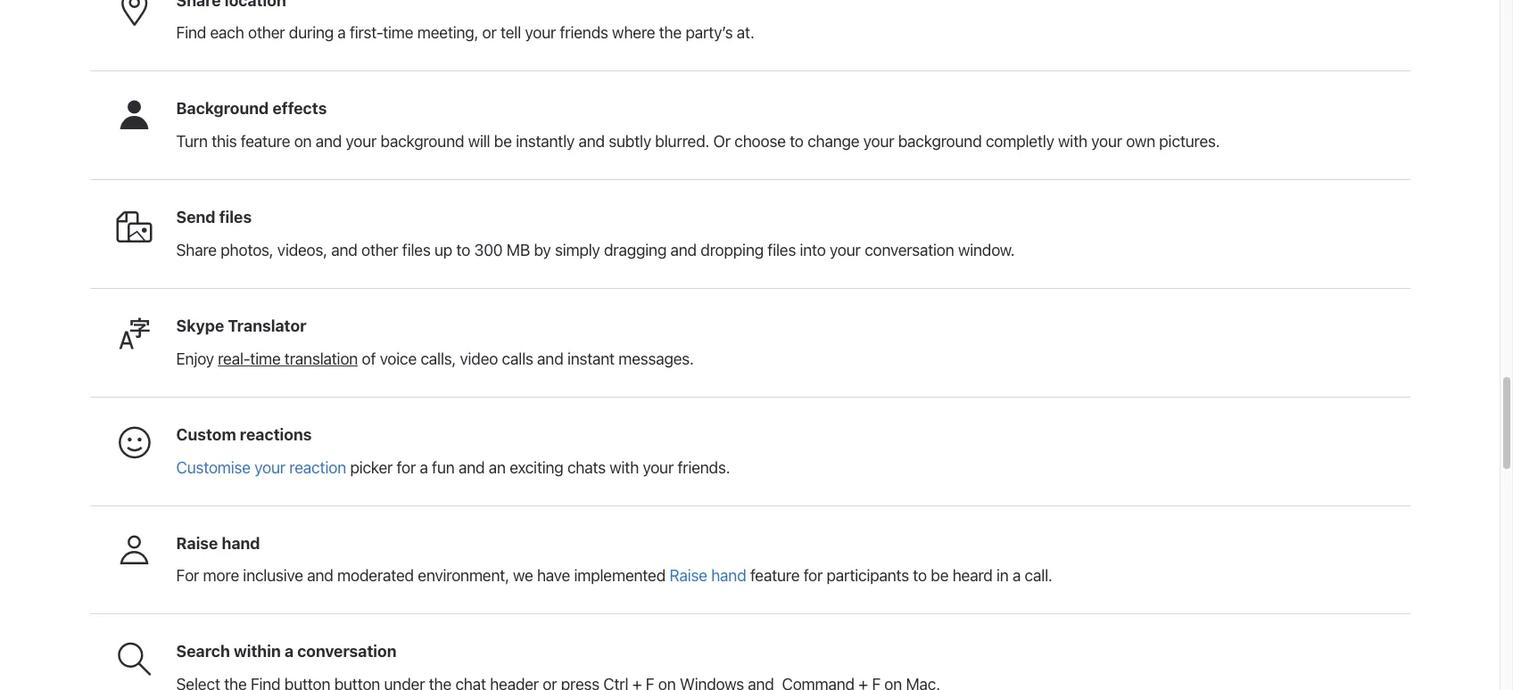 Task type: describe. For each thing, give the bounding box(es) containing it.
your right tell
[[525, 24, 556, 42]]

participants
[[827, 567, 910, 586]]

raise hand
[[176, 534, 260, 553]]

a right within
[[285, 643, 294, 662]]

friends.
[[678, 458, 730, 477]]

custom
[[176, 426, 236, 444]]

your right into
[[830, 241, 861, 260]]

friends
[[560, 24, 609, 42]]

0 horizontal spatial other
[[248, 24, 285, 42]]

raise hand link
[[670, 567, 747, 586]]

mb
[[507, 241, 530, 260]]

where
[[612, 24, 655, 42]]

your left the own
[[1092, 132, 1123, 151]]

videos,
[[277, 241, 327, 260]]

0 vertical spatial hand
[[222, 534, 260, 553]]

and right videos,
[[331, 241, 358, 260]]

0 horizontal spatial files
[[219, 208, 252, 227]]

customise your reaction picker for a fun and an exciting chats with your friends.
[[176, 458, 730, 477]]

translator
[[228, 317, 307, 336]]

pictures.
[[1160, 132, 1221, 151]]

or
[[483, 24, 497, 42]]

subtly
[[609, 132, 652, 151]]

each
[[210, 24, 244, 42]]

0 vertical spatial raise
[[176, 534, 218, 553]]

completly
[[986, 132, 1055, 151]]

reactions
[[240, 426, 312, 444]]

within
[[234, 643, 281, 662]]

customise your reaction link
[[176, 458, 346, 477]]

1 horizontal spatial files
[[402, 241, 431, 260]]

turn this feature on and your background will be instantly and subtly blurred. or choose to change your background completly with your own pictures.
[[176, 132, 1232, 151]]

1 horizontal spatial other
[[362, 241, 399, 260]]

send files
[[176, 208, 252, 227]]

2 background from the left
[[899, 132, 982, 151]]

in
[[997, 567, 1009, 586]]

1 vertical spatial to
[[457, 241, 471, 260]]

own
[[1127, 132, 1156, 151]]

effects
[[273, 99, 327, 118]]

1 vertical spatial time
[[250, 350, 281, 368]]

search
[[176, 643, 230, 662]]

messages.
[[619, 350, 694, 368]]

photos,
[[221, 241, 274, 260]]


[[116, 316, 152, 352]]

1 vertical spatial conversation
[[297, 643, 397, 662]]

0 vertical spatial be
[[494, 132, 512, 151]]

choose
[[735, 132, 786, 151]]

0 horizontal spatial with
[[610, 458, 639, 477]]

meeting,
[[417, 24, 479, 42]]

find each other during a first-time meeting, or tell your friends where the party's at.
[[176, 24, 755, 42]]

custom reactions
[[176, 426, 312, 444]]

by
[[534, 241, 551, 260]]

0 vertical spatial time
[[383, 24, 414, 42]]

1 horizontal spatial hand
[[712, 567, 747, 586]]

implemented
[[574, 567, 666, 586]]

party's
[[686, 24, 733, 42]]


[[116, 425, 152, 460]]

voice
[[380, 350, 417, 368]]

fun
[[432, 458, 455, 477]]

of
[[362, 350, 376, 368]]

and right on
[[316, 132, 342, 151]]

on
[[294, 132, 312, 151]]

more
[[203, 567, 239, 586]]

0 vertical spatial for
[[397, 458, 416, 477]]

for more inclusive and moderated environment, we have implemented raise hand feature for participants to be heard in a call.
[[176, 567, 1053, 586]]

video
[[460, 350, 498, 368]]

moderated
[[337, 567, 414, 586]]

2 horizontal spatial files
[[768, 241, 796, 260]]

at.
[[737, 24, 755, 42]]

translation
[[285, 350, 358, 368]]

calls,
[[421, 350, 456, 368]]

send
[[176, 208, 216, 227]]

instantly
[[516, 132, 575, 151]]

a right in
[[1013, 567, 1021, 586]]


[[116, 533, 152, 569]]

the
[[659, 24, 682, 42]]



Task type: vqa. For each thing, say whether or not it's contained in the screenshot.
hand
yes



Task type: locate. For each thing, give the bounding box(es) containing it.
0 horizontal spatial background
[[381, 132, 464, 151]]

0 horizontal spatial feature
[[241, 132, 290, 151]]

1 horizontal spatial background
[[899, 132, 982, 151]]

chats
[[568, 458, 606, 477]]

or
[[714, 132, 731, 151]]

0 vertical spatial other
[[248, 24, 285, 42]]

feature
[[241, 132, 290, 151], [751, 567, 800, 586]]

time left meeting,
[[383, 24, 414, 42]]

1 horizontal spatial be
[[931, 567, 949, 586]]

and left an
[[459, 458, 485, 477]]

and
[[316, 132, 342, 151], [579, 132, 605, 151], [331, 241, 358, 260], [671, 241, 697, 260], [537, 350, 564, 368], [459, 458, 485, 477], [307, 567, 334, 586]]

change
[[808, 132, 860, 151]]

to right choose
[[790, 132, 804, 151]]

feature down background effects
[[241, 132, 290, 151]]

share
[[176, 241, 217, 260]]

0 horizontal spatial to
[[457, 241, 471, 260]]

files up photos,
[[219, 208, 252, 227]]

first-
[[350, 24, 383, 42]]

1 horizontal spatial to
[[790, 132, 804, 151]]

1 vertical spatial be
[[931, 567, 949, 586]]


[[116, 207, 152, 243]]

300
[[474, 241, 503, 260]]

your down reactions
[[255, 458, 286, 477]]

background
[[176, 99, 269, 118]]

we
[[513, 567, 533, 586]]

your left friends. at the bottom left
[[643, 458, 674, 477]]

customise
[[176, 458, 251, 477]]

skype translator
[[176, 317, 307, 336]]

1 horizontal spatial with
[[1059, 132, 1088, 151]]

1 horizontal spatial raise
[[670, 567, 708, 586]]

dropping
[[701, 241, 764, 260]]

1 vertical spatial with
[[610, 458, 639, 477]]

for
[[176, 567, 199, 586]]

0 vertical spatial with
[[1059, 132, 1088, 151]]

a
[[338, 24, 346, 42], [420, 458, 428, 477], [1013, 567, 1021, 586], [285, 643, 294, 662]]

1 horizontal spatial feature
[[751, 567, 800, 586]]

call.
[[1025, 567, 1053, 586]]

this
[[212, 132, 237, 151]]

1 vertical spatial raise
[[670, 567, 708, 586]]

find
[[176, 24, 206, 42]]

to
[[790, 132, 804, 151], [457, 241, 471, 260], [913, 567, 927, 586]]

simply
[[555, 241, 600, 260]]

your right on
[[346, 132, 377, 151]]

1 vertical spatial hand
[[712, 567, 747, 586]]

and right inclusive
[[307, 567, 334, 586]]

a left first-
[[338, 24, 346, 42]]

to right participants
[[913, 567, 927, 586]]

1 horizontal spatial conversation
[[865, 241, 955, 260]]

up
[[435, 241, 453, 260]]

with
[[1059, 132, 1088, 151], [610, 458, 639, 477]]

your right change
[[864, 132, 895, 151]]

and left subtly
[[579, 132, 605, 151]]

conversation down moderated
[[297, 643, 397, 662]]

environment,
[[418, 567, 509, 586]]


[[116, 642, 152, 678]]

calls
[[502, 350, 534, 368]]

other right the each
[[248, 24, 285, 42]]

raise right implemented
[[670, 567, 708, 586]]

heard
[[953, 567, 993, 586]]

during
[[289, 24, 334, 42]]

be left heard
[[931, 567, 949, 586]]

reaction
[[289, 458, 346, 477]]

0 horizontal spatial raise
[[176, 534, 218, 553]]

blurred.
[[655, 132, 710, 151]]

0 horizontal spatial for
[[397, 458, 416, 477]]

have
[[537, 567, 570, 586]]

files
[[219, 208, 252, 227], [402, 241, 431, 260], [768, 241, 796, 260]]

conversation
[[865, 241, 955, 260], [297, 643, 397, 662]]

to right up
[[457, 241, 471, 260]]

skype
[[176, 317, 224, 336]]

files left into
[[768, 241, 796, 260]]

for
[[397, 458, 416, 477], [804, 567, 823, 586]]

be right will
[[494, 132, 512, 151]]

real-
[[218, 350, 250, 368]]

background effects
[[176, 99, 327, 118]]

1 horizontal spatial for
[[804, 567, 823, 586]]

real-time translation link
[[218, 350, 358, 368]]

share photos, videos, and other files up to 300 mb by simply dragging and dropping files into your conversation window.
[[176, 241, 1015, 260]]

turn
[[176, 132, 208, 151]]

and right dragging at top left
[[671, 241, 697, 260]]

raise
[[176, 534, 218, 553], [670, 567, 708, 586]]

other
[[248, 24, 285, 42], [362, 241, 399, 260]]

enjoy real-time translation of voice calls, video calls and instant messages.
[[176, 350, 694, 368]]

window.
[[959, 241, 1015, 260]]

be
[[494, 132, 512, 151], [931, 567, 949, 586]]

background left will
[[381, 132, 464, 151]]

for left participants
[[804, 567, 823, 586]]

2 horizontal spatial to
[[913, 567, 927, 586]]

0 vertical spatial to
[[790, 132, 804, 151]]

time down translator
[[250, 350, 281, 368]]

1 vertical spatial feature
[[751, 567, 800, 586]]

0 vertical spatial conversation
[[865, 241, 955, 260]]

enjoy
[[176, 350, 214, 368]]

an
[[489, 458, 506, 477]]

tell
[[501, 24, 521, 42]]

0 horizontal spatial hand
[[222, 534, 260, 553]]


[[116, 99, 152, 134]]

inclusive
[[243, 567, 303, 586]]

will
[[468, 132, 490, 151]]

background left completly
[[899, 132, 982, 151]]

and right 'calls'
[[537, 350, 564, 368]]

1 vertical spatial other
[[362, 241, 399, 260]]

0 vertical spatial feature
[[241, 132, 290, 151]]

hand
[[222, 534, 260, 553], [712, 567, 747, 586]]

dragging
[[604, 241, 667, 260]]

instant
[[568, 350, 615, 368]]

a left fun
[[420, 458, 428, 477]]

2 vertical spatial to
[[913, 567, 927, 586]]

1 vertical spatial for
[[804, 567, 823, 586]]

other left up
[[362, 241, 399, 260]]

with right completly
[[1059, 132, 1088, 151]]

into
[[800, 241, 826, 260]]

picker
[[350, 458, 393, 477]]

0 horizontal spatial be
[[494, 132, 512, 151]]

0 horizontal spatial time
[[250, 350, 281, 368]]

feature right raise hand link
[[751, 567, 800, 586]]

for right picker
[[397, 458, 416, 477]]

exciting
[[510, 458, 564, 477]]

1 horizontal spatial time
[[383, 24, 414, 42]]

search within a conversation
[[176, 643, 397, 662]]

conversation left the window.
[[865, 241, 955, 260]]

raise up the for
[[176, 534, 218, 553]]

files left up
[[402, 241, 431, 260]]

time
[[383, 24, 414, 42], [250, 350, 281, 368]]

with right chats at bottom
[[610, 458, 639, 477]]

1 background from the left
[[381, 132, 464, 151]]

0 horizontal spatial conversation
[[297, 643, 397, 662]]



